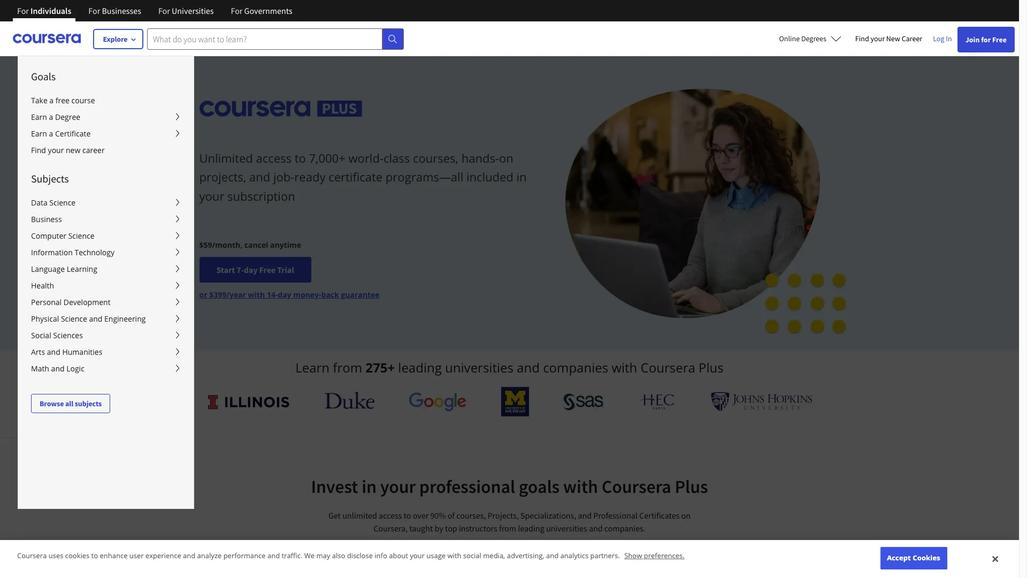Task type: locate. For each thing, give the bounding box(es) containing it.
7-
[[237, 265, 244, 275]]

1 vertical spatial earn
[[31, 128, 47, 139]]

None search field
[[147, 28, 404, 50]]

leading
[[398, 359, 442, 376], [518, 523, 545, 534]]

show preferences. link
[[625, 551, 685, 561]]

a
[[49, 95, 54, 105], [49, 112, 53, 122], [49, 128, 53, 139]]

earn for earn a certificate
[[31, 128, 47, 139]]

1 horizontal spatial from
[[499, 523, 517, 534]]

for left universities at left top
[[158, 5, 170, 16]]

and left logic
[[51, 363, 65, 374]]

0 horizontal spatial to
[[91, 551, 98, 561]]

a down earn a degree
[[49, 128, 53, 139]]

earn inside dropdown button
[[31, 112, 47, 122]]

humanities
[[62, 347, 102, 357]]

1 vertical spatial plus
[[675, 475, 708, 498]]

explore
[[103, 34, 128, 44]]

in right included
[[517, 169, 527, 185]]

on inside get unlimited access to over 90% of courses, projects, specializations, and professional certificates on coursera, taught by top instructors from leading universities and companies.
[[682, 510, 691, 521]]

get unlimited access to over 90% of courses, projects, specializations, and professional certificates on coursera, taught by top instructors from leading universities and companies.
[[329, 510, 691, 534]]

0 horizontal spatial in
[[362, 475, 377, 498]]

1 horizontal spatial day
[[278, 290, 291, 300]]

physical
[[31, 314, 59, 324]]

1 vertical spatial day
[[278, 290, 291, 300]]

science down personal development
[[61, 314, 87, 324]]

about
[[389, 551, 408, 561]]

science up business
[[49, 198, 76, 208]]

7,000+
[[309, 150, 346, 166]]

job-
[[273, 169, 295, 185]]

to inside get unlimited access to over 90% of courses, projects, specializations, and professional certificates on coursera, taught by top instructors from leading universities and companies.
[[404, 510, 411, 521]]

arts and humanities
[[31, 347, 102, 357]]

1 vertical spatial on
[[682, 510, 691, 521]]

data science button
[[18, 194, 194, 211]]

0 horizontal spatial access
[[256, 150, 292, 166]]

on right certificates
[[682, 510, 691, 521]]

to
[[295, 150, 306, 166], [404, 510, 411, 521], [91, 551, 98, 561]]

1 horizontal spatial universities
[[546, 523, 588, 534]]

for left individuals at the left top of page
[[17, 5, 29, 16]]

day down $59 /month, cancel anytime
[[244, 265, 258, 275]]

universities up university of michigan image
[[445, 359, 514, 376]]

free left trial
[[259, 265, 276, 275]]

in up unlimited
[[362, 475, 377, 498]]

science inside "popup button"
[[61, 314, 87, 324]]

a for free
[[49, 95, 54, 105]]

subjects
[[31, 172, 69, 185]]

2 for from the left
[[88, 5, 100, 16]]

partners.
[[591, 551, 620, 561]]

coursera image
[[13, 30, 81, 47]]

browse
[[40, 399, 64, 408]]

cookies
[[913, 553, 941, 563]]

1 vertical spatial access
[[379, 510, 402, 521]]

1 horizontal spatial find
[[856, 34, 870, 43]]

and inside "popup button"
[[89, 314, 102, 324]]

a for certificate
[[49, 128, 53, 139]]

$399
[[209, 290, 226, 300]]

group containing goals
[[18, 56, 696, 578]]

2 vertical spatial a
[[49, 128, 53, 139]]

browse all subjects
[[40, 399, 102, 408]]

from down projects,
[[499, 523, 517, 534]]

find left new
[[856, 34, 870, 43]]

0 vertical spatial universities
[[445, 359, 514, 376]]

courses, up programs—all
[[413, 150, 459, 166]]

and down the development
[[89, 314, 102, 324]]

1 for from the left
[[17, 5, 29, 16]]

information technology button
[[18, 244, 194, 261]]

0 vertical spatial access
[[256, 150, 292, 166]]

business button
[[18, 211, 194, 227]]

0 vertical spatial science
[[49, 198, 76, 208]]

a inside dropdown button
[[49, 112, 53, 122]]

for for individuals
[[17, 5, 29, 16]]

enhance
[[100, 551, 128, 561]]

access inside get unlimited access to over 90% of courses, projects, specializations, and professional certificates on coursera, taught by top instructors from leading universities and companies.
[[379, 510, 402, 521]]

certificates
[[640, 510, 680, 521]]

day left money-
[[278, 290, 291, 300]]

and left 'professional'
[[578, 510, 592, 521]]

performance
[[224, 551, 266, 561]]

to right cookies
[[91, 551, 98, 561]]

in inside unlimited access to 7,000+ world-class courses, hands-on projects, and job-ready certificate programs—all included in your subscription
[[517, 169, 527, 185]]

a left free
[[49, 95, 54, 105]]

all
[[65, 399, 73, 408]]

course
[[72, 95, 95, 105]]

coursera up hec paris image
[[641, 359, 696, 376]]

0 vertical spatial a
[[49, 95, 54, 105]]

coursera up 'professional'
[[602, 475, 672, 498]]

0 horizontal spatial day
[[244, 265, 258, 275]]

goals
[[519, 475, 560, 498]]

group
[[18, 56, 696, 578]]

0 horizontal spatial free
[[259, 265, 276, 275]]

access up job-
[[256, 150, 292, 166]]

preferences.
[[644, 551, 685, 561]]

unlimited
[[199, 150, 253, 166]]

on inside unlimited access to 7,000+ world-class courses, hands-on projects, and job-ready certificate programs—all included in your subscription
[[499, 150, 514, 166]]

online degrees
[[780, 34, 827, 43]]

courses, inside get unlimited access to over 90% of courses, projects, specializations, and professional certificates on coursera, taught by top instructors from leading universities and companies.
[[457, 510, 486, 521]]

3 for from the left
[[158, 5, 170, 16]]

1 horizontal spatial in
[[517, 169, 527, 185]]

with right goals
[[564, 475, 598, 498]]

analytics
[[561, 551, 589, 561]]

leading down specializations,
[[518, 523, 545, 534]]

0 horizontal spatial on
[[499, 150, 514, 166]]

earn down take
[[31, 112, 47, 122]]

earn inside popup button
[[31, 128, 47, 139]]

a left degree
[[49, 112, 53, 122]]

1 vertical spatial leading
[[518, 523, 545, 534]]

earn down earn a degree
[[31, 128, 47, 139]]

0 horizontal spatial find
[[31, 145, 46, 155]]

0 horizontal spatial from
[[333, 359, 362, 376]]

for individuals
[[17, 5, 71, 16]]

logic
[[66, 363, 84, 374]]

university of illinois at urbana-champaign image
[[207, 393, 290, 410]]

$59 /month, cancel anytime
[[199, 240, 301, 250]]

over
[[413, 510, 429, 521]]

business
[[31, 214, 62, 224]]

access
[[256, 150, 292, 166], [379, 510, 402, 521]]

1 horizontal spatial access
[[379, 510, 402, 521]]

access up coursera,
[[379, 510, 402, 521]]

data science
[[31, 198, 76, 208]]

a for degree
[[49, 112, 53, 122]]

1 horizontal spatial leading
[[518, 523, 545, 534]]

goals
[[31, 70, 56, 83]]

science for computer
[[68, 231, 94, 241]]

2 earn from the top
[[31, 128, 47, 139]]

cookies
[[65, 551, 90, 561]]

for for universities
[[158, 5, 170, 16]]

or
[[199, 290, 207, 300]]

4 for from the left
[[231, 5, 243, 16]]

for for businesses
[[88, 5, 100, 16]]

math
[[31, 363, 49, 374]]

on
[[499, 150, 514, 166], [682, 510, 691, 521]]

language learning button
[[18, 261, 194, 277]]

1 horizontal spatial free
[[993, 35, 1007, 44]]

on up included
[[499, 150, 514, 166]]

johns hopkins university image
[[711, 392, 813, 412]]

science
[[49, 198, 76, 208], [68, 231, 94, 241], [61, 314, 87, 324]]

to up ready
[[295, 150, 306, 166]]

find your new career
[[31, 145, 105, 155]]

language learning
[[31, 264, 97, 274]]

to for also
[[91, 551, 98, 561]]

1 vertical spatial coursera
[[602, 475, 672, 498]]

science for data
[[49, 198, 76, 208]]

with left social
[[448, 551, 462, 561]]

0 horizontal spatial leading
[[398, 359, 442, 376]]

2 vertical spatial science
[[61, 314, 87, 324]]

day inside button
[[244, 265, 258, 275]]

1 vertical spatial a
[[49, 112, 53, 122]]

find down earn a certificate
[[31, 145, 46, 155]]

usage
[[427, 551, 446, 561]]

for
[[982, 35, 991, 44]]

free right for
[[993, 35, 1007, 44]]

guarantee
[[341, 290, 380, 300]]

and up subscription
[[249, 169, 270, 185]]

a inside popup button
[[49, 128, 53, 139]]

log in
[[934, 34, 953, 43]]

earn for earn a degree
[[31, 112, 47, 122]]

and down 'professional'
[[589, 523, 603, 534]]

online degrees button
[[771, 27, 850, 50]]

0 vertical spatial courses,
[[413, 150, 459, 166]]

invest in your professional goals with coursera plus
[[311, 475, 708, 498]]

universities down specializations,
[[546, 523, 588, 534]]

plus
[[699, 359, 724, 376], [675, 475, 708, 498]]

1 horizontal spatial on
[[682, 510, 691, 521]]

1 vertical spatial find
[[31, 145, 46, 155]]

0 vertical spatial on
[[499, 150, 514, 166]]

with right companies
[[612, 359, 638, 376]]

learn from 275+ leading universities and companies with coursera plus
[[296, 359, 724, 376]]

science up information technology
[[68, 231, 94, 241]]

leading inside get unlimited access to over 90% of courses, projects, specializations, and professional certificates on coursera, taught by top instructors from leading universities and companies.
[[518, 523, 545, 534]]

0 vertical spatial free
[[993, 35, 1007, 44]]

0 vertical spatial to
[[295, 150, 306, 166]]

hands-
[[462, 150, 499, 166]]

2 horizontal spatial to
[[404, 510, 411, 521]]

menu item
[[193, 56, 696, 578]]

1 vertical spatial free
[[259, 265, 276, 275]]

physical science and engineering
[[31, 314, 146, 324]]

for left governments
[[231, 5, 243, 16]]

professional
[[420, 475, 516, 498]]

to left over
[[404, 510, 411, 521]]

1 horizontal spatial to
[[295, 150, 306, 166]]

hec paris image
[[639, 391, 677, 413]]

health
[[31, 280, 54, 291]]

0 vertical spatial earn
[[31, 112, 47, 122]]

for left businesses
[[88, 5, 100, 16]]

1 vertical spatial to
[[404, 510, 411, 521]]

projects,
[[488, 510, 519, 521]]

explore menu element
[[18, 56, 194, 413]]

1 vertical spatial science
[[68, 231, 94, 241]]

included
[[467, 169, 514, 185]]

0 vertical spatial day
[[244, 265, 258, 275]]

coursera left uses
[[17, 551, 47, 561]]

take a free course
[[31, 95, 95, 105]]

back
[[321, 290, 339, 300]]

by
[[435, 523, 444, 534]]

social
[[31, 330, 51, 340]]

2 vertical spatial coursera
[[17, 551, 47, 561]]

find inside explore menu element
[[31, 145, 46, 155]]

0 vertical spatial in
[[517, 169, 527, 185]]

to for coursera,
[[404, 510, 411, 521]]

for businesses
[[88, 5, 141, 16]]

courses, up instructors at the bottom of the page
[[457, 510, 486, 521]]

career
[[902, 34, 923, 43]]

1 vertical spatial from
[[499, 523, 517, 534]]

from left 275+
[[333, 359, 362, 376]]

2 vertical spatial to
[[91, 551, 98, 561]]

earn a certificate button
[[18, 125, 194, 142]]

start 7-day free trial button
[[199, 257, 311, 283]]

leading up google image
[[398, 359, 442, 376]]

take a free course link
[[18, 92, 194, 109]]

universities inside get unlimited access to over 90% of courses, projects, specializations, and professional certificates on coursera, taught by top instructors from leading universities and companies.
[[546, 523, 588, 534]]

14-
[[267, 290, 278, 300]]

1 vertical spatial courses,
[[457, 510, 486, 521]]

language
[[31, 264, 65, 274]]

1 vertical spatial universities
[[546, 523, 588, 534]]

0 vertical spatial find
[[856, 34, 870, 43]]

1 earn from the top
[[31, 112, 47, 122]]

get
[[329, 510, 341, 521]]



Task type: vqa. For each thing, say whether or not it's contained in the screenshot.
Business
yes



Task type: describe. For each thing, give the bounding box(es) containing it.
ready
[[295, 169, 326, 185]]

advertising,
[[507, 551, 545, 561]]

find for find your new career
[[31, 145, 46, 155]]

learn
[[296, 359, 330, 376]]

and inside unlimited access to 7,000+ world-class courses, hands-on projects, and job-ready certificate programs—all included in your subscription
[[249, 169, 270, 185]]

join
[[966, 35, 980, 44]]

trial
[[277, 265, 294, 275]]

accept cookies button
[[881, 547, 948, 570]]

coursera uses cookies to enhance user experience and analyze performance and traffic. we may also disclose info about your usage with social media, advertising, and analytics partners. show preferences.
[[17, 551, 685, 561]]

subjects
[[75, 399, 102, 408]]

join for free
[[966, 35, 1007, 44]]

cancel
[[245, 240, 268, 250]]

find your new career link
[[18, 142, 194, 158]]

0 vertical spatial coursera
[[641, 359, 696, 376]]

may
[[317, 551, 330, 561]]

for for governments
[[231, 5, 243, 16]]

data
[[31, 198, 47, 208]]

join for free link
[[958, 27, 1015, 52]]

professional
[[594, 510, 638, 521]]

0 vertical spatial plus
[[699, 359, 724, 376]]

sas image
[[564, 393, 605, 410]]

in
[[947, 34, 953, 43]]

What do you want to learn? text field
[[147, 28, 383, 50]]

coursera plus image
[[199, 100, 362, 117]]

take
[[31, 95, 47, 105]]

analyze
[[197, 551, 222, 561]]

sciences
[[53, 330, 83, 340]]

computer science
[[31, 231, 94, 241]]

with left the 14-
[[248, 290, 265, 300]]

certificate
[[55, 128, 91, 139]]

traffic.
[[282, 551, 303, 561]]

taught
[[410, 523, 433, 534]]

personal development button
[[18, 294, 194, 310]]

media,
[[483, 551, 505, 561]]

1 vertical spatial in
[[362, 475, 377, 498]]

user
[[129, 551, 144, 561]]

universities
[[172, 5, 214, 16]]

and left traffic.
[[268, 551, 280, 561]]

disclose
[[347, 551, 373, 561]]

find your new career
[[856, 34, 923, 43]]

uses
[[49, 551, 63, 561]]

engineering
[[104, 314, 146, 324]]

of
[[448, 510, 455, 521]]

businesses
[[102, 5, 141, 16]]

and left analytics
[[547, 551, 559, 561]]

0 horizontal spatial universities
[[445, 359, 514, 376]]

courses, inside unlimited access to 7,000+ world-class courses, hands-on projects, and job-ready certificate programs—all included in your subscription
[[413, 150, 459, 166]]

0 vertical spatial leading
[[398, 359, 442, 376]]

log in link
[[928, 32, 958, 45]]

browse all subjects button
[[31, 394, 110, 413]]

degrees
[[802, 34, 827, 43]]

also
[[332, 551, 345, 561]]

accept
[[888, 553, 912, 563]]

0 vertical spatial from
[[333, 359, 362, 376]]

free inside button
[[259, 265, 276, 275]]

duke university image
[[325, 392, 374, 409]]

certificate
[[329, 169, 383, 185]]

and right arts
[[47, 347, 60, 357]]

arts and humanities button
[[18, 344, 194, 360]]

start
[[217, 265, 235, 275]]

$59
[[199, 240, 212, 250]]

social sciences
[[31, 330, 83, 340]]

new
[[66, 145, 80, 155]]

banner navigation
[[9, 0, 301, 29]]

money-
[[293, 290, 321, 300]]

companies
[[543, 359, 609, 376]]

info
[[375, 551, 387, 561]]

from inside get unlimited access to over 90% of courses, projects, specializations, and professional certificates on coursera, taught by top instructors from leading universities and companies.
[[499, 523, 517, 534]]

invest
[[311, 475, 358, 498]]

access inside unlimited access to 7,000+ world-class courses, hands-on projects, and job-ready certificate programs—all included in your subscription
[[256, 150, 292, 166]]

computer science button
[[18, 227, 194, 244]]

experience
[[146, 551, 181, 561]]

career
[[82, 145, 105, 155]]

unlimited
[[343, 510, 377, 521]]

earn a degree button
[[18, 109, 194, 125]]

google image
[[409, 392, 467, 412]]

to inside unlimited access to 7,000+ world-class courses, hands-on projects, and job-ready certificate programs—all included in your subscription
[[295, 150, 306, 166]]

science for physical
[[61, 314, 87, 324]]

and left analyze
[[183, 551, 196, 561]]

your inside unlimited access to 7,000+ world-class courses, hands-on projects, and job-ready certificate programs—all included in your subscription
[[199, 188, 224, 204]]

development
[[64, 297, 111, 307]]

online
[[780, 34, 800, 43]]

specializations,
[[521, 510, 577, 521]]

world-
[[349, 150, 384, 166]]

instructors
[[459, 523, 498, 534]]

programs—all
[[386, 169, 464, 185]]

companies.
[[605, 523, 646, 534]]

your inside explore menu element
[[48, 145, 64, 155]]

/year
[[226, 290, 246, 300]]

anytime
[[270, 240, 301, 250]]

learning
[[67, 264, 97, 274]]

university of michigan image
[[501, 387, 529, 416]]

math and logic button
[[18, 360, 194, 377]]

275+
[[366, 359, 395, 376]]

for governments
[[231, 5, 293, 16]]

degree
[[55, 112, 80, 122]]

social
[[463, 551, 482, 561]]

and up university of michigan image
[[517, 359, 540, 376]]

find for find your new career
[[856, 34, 870, 43]]

earn a certificate
[[31, 128, 91, 139]]



